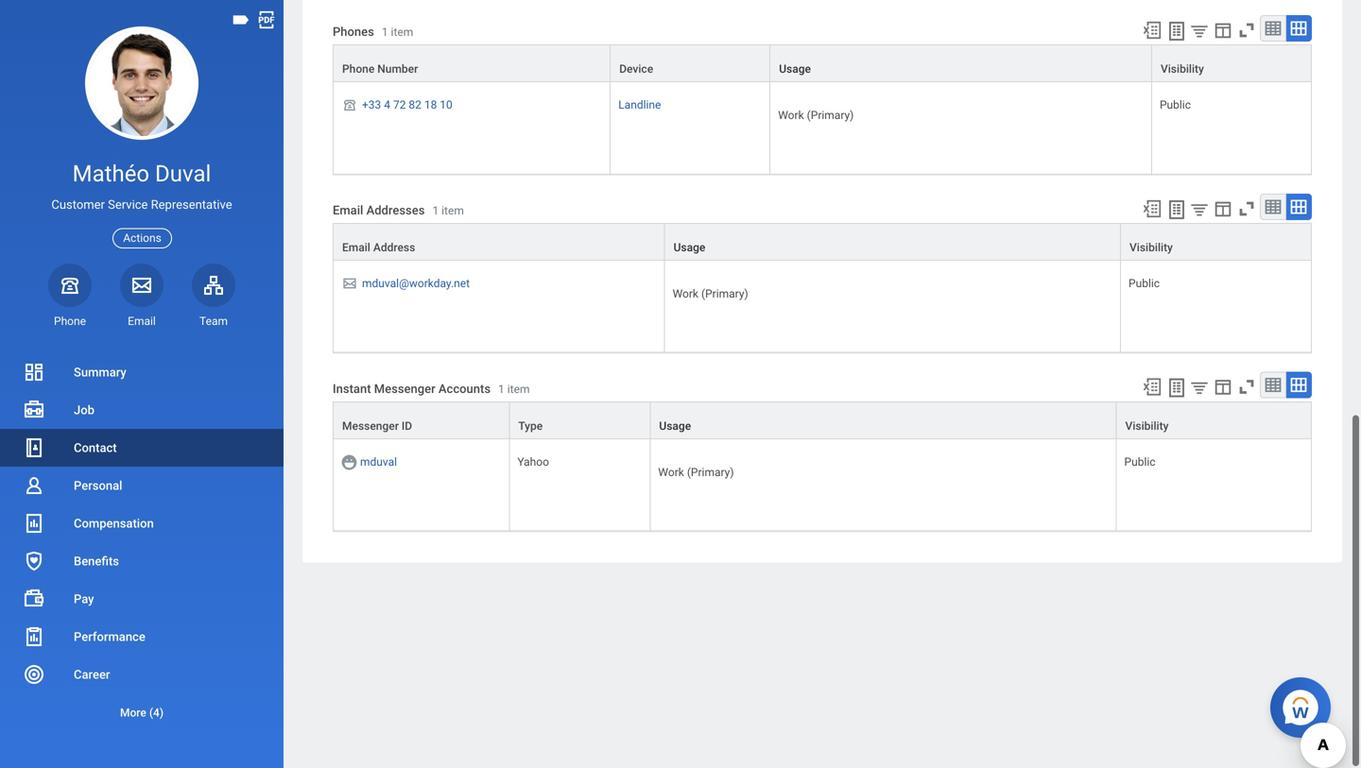Task type: locate. For each thing, give the bounding box(es) containing it.
0 vertical spatial work (primary) element
[[778, 105, 854, 122]]

1 vertical spatial fullscreen image
[[1237, 199, 1258, 220]]

1 vertical spatial expand table image
[[1290, 377, 1309, 395]]

item up type
[[508, 383, 530, 397]]

1 vertical spatial work (primary) element
[[673, 284, 749, 301]]

visibility button down table image
[[1117, 403, 1312, 439]]

72
[[393, 99, 406, 112]]

row containing mduval@workday.net
[[333, 261, 1313, 354]]

pay link
[[0, 581, 284, 618]]

export to worksheets image
[[1166, 20, 1189, 43], [1166, 199, 1189, 222], [1166, 378, 1189, 400]]

benefits image
[[23, 550, 45, 573]]

toolbar for accounts
[[1134, 373, 1313, 402]]

2 vertical spatial toolbar
[[1134, 373, 1313, 402]]

row
[[333, 45, 1313, 83], [333, 83, 1313, 175], [333, 224, 1313, 261], [333, 261, 1313, 354], [333, 402, 1313, 440], [333, 440, 1313, 533]]

compensation
[[74, 517, 154, 531]]

2 row from the top
[[333, 83, 1313, 175]]

messenger up the mduval 'link'
[[342, 420, 399, 433]]

view team image
[[202, 274, 225, 297]]

2 horizontal spatial item
[[508, 383, 530, 397]]

messenger id button
[[334, 403, 509, 439]]

usage button for item
[[771, 46, 1152, 82]]

expand table image
[[1290, 198, 1309, 217], [1290, 377, 1309, 395]]

1 inside phones 1 item
[[382, 26, 388, 39]]

1 horizontal spatial phone
[[342, 63, 375, 76]]

export to worksheets image for accounts
[[1166, 378, 1189, 400]]

2 vertical spatial export to excel image
[[1142, 378, 1163, 398]]

10
[[440, 99, 453, 112]]

job image
[[23, 399, 45, 422]]

phone inside row
[[342, 63, 375, 76]]

email left address
[[342, 241, 371, 255]]

table image
[[1264, 377, 1283, 395]]

export to worksheets image for item
[[1166, 20, 1189, 43]]

0 vertical spatial public
[[1160, 99, 1192, 112]]

work (primary)
[[778, 109, 854, 122], [673, 288, 749, 301], [659, 466, 734, 480]]

messenger id
[[342, 420, 412, 433]]

1 horizontal spatial mail image
[[341, 276, 358, 292]]

list
[[0, 354, 284, 732]]

fullscreen image right click to view/edit grid preferences image
[[1237, 199, 1258, 220]]

select to filter grid data image left table image
[[1190, 378, 1210, 398]]

personal
[[74, 479, 122, 493]]

0 vertical spatial fullscreen image
[[1237, 20, 1258, 41]]

phone inside navigation pane region
[[54, 315, 86, 328]]

4 row from the top
[[333, 261, 1313, 354]]

work (primary) element for accounts
[[659, 463, 734, 480]]

0 vertical spatial table image
[[1264, 19, 1283, 38]]

item
[[391, 26, 414, 39], [442, 205, 464, 218], [508, 383, 530, 397]]

+33
[[362, 99, 381, 112]]

instant
[[333, 383, 371, 397]]

email for addresses
[[333, 204, 363, 218]]

+33 4 72 82 18 10
[[362, 99, 453, 112]]

email for address
[[342, 241, 371, 255]]

public element for item
[[1160, 95, 1192, 112]]

1 table image from the top
[[1264, 19, 1283, 38]]

table image for addresses
[[1264, 198, 1283, 217]]

click to view/edit grid preferences image left table image
[[1213, 378, 1234, 398]]

1 horizontal spatial item
[[442, 205, 464, 218]]

0 vertical spatial visibility
[[1161, 63, 1205, 76]]

id
[[402, 420, 412, 433]]

more (4) button
[[0, 694, 284, 732]]

0 vertical spatial (primary)
[[807, 109, 854, 122]]

performance link
[[0, 618, 284, 656]]

fullscreen image
[[1237, 20, 1258, 41], [1237, 199, 1258, 220], [1237, 378, 1258, 398]]

table image left expand table icon on the right top
[[1264, 19, 1283, 38]]

0 vertical spatial usage
[[779, 63, 811, 76]]

0 vertical spatial work (primary)
[[778, 109, 854, 122]]

phone up phone image
[[342, 63, 375, 76]]

career image
[[23, 664, 45, 687]]

1 vertical spatial export to worksheets image
[[1166, 199, 1189, 222]]

mail image
[[131, 274, 153, 297], [341, 276, 358, 292]]

visibility button down click to view/edit grid preferences image
[[1122, 224, 1312, 260]]

email up summary link
[[128, 315, 156, 328]]

phone down phone icon
[[54, 315, 86, 328]]

fullscreen image for item
[[1237, 20, 1258, 41]]

more
[[120, 707, 146, 720]]

workday assistant region
[[1271, 670, 1339, 739]]

item inside phones 1 item
[[391, 26, 414, 39]]

1 vertical spatial email
[[342, 241, 371, 255]]

export to excel image
[[1142, 20, 1163, 41], [1142, 199, 1163, 220], [1142, 378, 1163, 398]]

1 vertical spatial click to view/edit grid preferences image
[[1213, 378, 1234, 398]]

table image
[[1264, 19, 1283, 38], [1264, 198, 1283, 217]]

select to filter grid data image
[[1190, 21, 1210, 41]]

messenger inside messenger id popup button
[[342, 420, 399, 433]]

work
[[778, 109, 804, 122], [673, 288, 699, 301], [659, 466, 685, 480]]

1 vertical spatial select to filter grid data image
[[1190, 378, 1210, 398]]

service
[[108, 198, 148, 212]]

phone button
[[48, 264, 92, 329]]

2 vertical spatial work
[[659, 466, 685, 480]]

2 vertical spatial usage button
[[651, 403, 1116, 439]]

0 vertical spatial export to worksheets image
[[1166, 20, 1189, 43]]

more (4)
[[120, 707, 164, 720]]

phone
[[342, 63, 375, 76], [54, 315, 86, 328]]

table image for 1
[[1264, 19, 1283, 38]]

2 vertical spatial public
[[1125, 456, 1156, 469]]

1 vertical spatial 1
[[433, 205, 439, 218]]

mduval@workday.net
[[362, 277, 470, 291]]

select to filter grid data image
[[1190, 200, 1210, 220], [1190, 378, 1210, 398]]

pay
[[74, 592, 94, 607]]

1 vertical spatial messenger
[[342, 420, 399, 433]]

1 right addresses
[[433, 205, 439, 218]]

mail image up the 'email mathéo duval' element
[[131, 274, 153, 297]]

0 horizontal spatial phone
[[54, 315, 86, 328]]

job link
[[0, 392, 284, 429]]

mathéo duval
[[72, 160, 211, 187]]

phones
[[333, 25, 374, 39]]

2 vertical spatial 1
[[498, 383, 505, 397]]

2 table image from the top
[[1264, 198, 1283, 217]]

summary
[[74, 365, 126, 380]]

1 vertical spatial table image
[[1264, 198, 1283, 217]]

2 horizontal spatial 1
[[498, 383, 505, 397]]

usage for item
[[779, 63, 811, 76]]

6 row from the top
[[333, 440, 1313, 533]]

usage button for accounts
[[651, 403, 1116, 439]]

usage button
[[771, 46, 1152, 82], [665, 224, 1121, 260], [651, 403, 1116, 439]]

3 row from the top
[[333, 224, 1313, 261]]

item up number
[[391, 26, 414, 39]]

2 vertical spatial (primary)
[[687, 466, 734, 480]]

2 vertical spatial public element
[[1125, 452, 1156, 469]]

table image right click to view/edit grid preferences image
[[1264, 198, 1283, 217]]

2 vertical spatial work (primary)
[[659, 466, 734, 480]]

actions button
[[113, 228, 172, 248]]

1 vertical spatial item
[[442, 205, 464, 218]]

1
[[382, 26, 388, 39], [433, 205, 439, 218], [498, 383, 505, 397]]

0 vertical spatial visibility button
[[1153, 46, 1312, 82]]

2 vertical spatial export to worksheets image
[[1166, 378, 1189, 400]]

1 vertical spatial toolbar
[[1134, 194, 1313, 224]]

0 vertical spatial 1
[[382, 26, 388, 39]]

contact image
[[23, 437, 45, 460]]

visibility button down select to filter grid data image at top right
[[1153, 46, 1312, 82]]

item up email address popup button
[[442, 205, 464, 218]]

email
[[333, 204, 363, 218], [342, 241, 371, 255], [128, 315, 156, 328]]

click to view/edit grid preferences image for accounts
[[1213, 378, 1234, 398]]

1 horizontal spatial 1
[[433, 205, 439, 218]]

expand table image right click to view/edit grid preferences image
[[1290, 198, 1309, 217]]

1 right accounts
[[498, 383, 505, 397]]

(primary)
[[807, 109, 854, 122], [702, 288, 749, 301], [687, 466, 734, 480]]

0 vertical spatial work
[[778, 109, 804, 122]]

1 vertical spatial phone
[[54, 315, 86, 328]]

phone number button
[[334, 46, 610, 82]]

2 vertical spatial visibility
[[1126, 420, 1169, 433]]

0 vertical spatial export to excel image
[[1142, 20, 1163, 41]]

email button
[[120, 264, 164, 329]]

team
[[200, 315, 228, 328]]

accounts
[[439, 383, 491, 397]]

0 vertical spatial toolbar
[[1134, 15, 1313, 45]]

usage for accounts
[[660, 420, 691, 433]]

1 right phones
[[382, 26, 388, 39]]

landline link
[[619, 95, 661, 112]]

item inside instant messenger accounts 1 item
[[508, 383, 530, 397]]

row containing phone number
[[333, 45, 1313, 83]]

toolbar for item
[[1134, 15, 1313, 45]]

public element
[[1160, 95, 1192, 112], [1129, 274, 1160, 291], [1125, 452, 1156, 469]]

work for item
[[778, 109, 804, 122]]

phone mathéo duval element
[[48, 314, 92, 329]]

navigation pane region
[[0, 0, 284, 769]]

click to view/edit grid preferences image
[[1213, 20, 1234, 41], [1213, 378, 1234, 398]]

phone image
[[341, 98, 358, 113]]

1 vertical spatial (primary)
[[702, 288, 749, 301]]

export to excel image for item
[[1142, 20, 1163, 41]]

2 vertical spatial email
[[128, 315, 156, 328]]

(4)
[[149, 707, 164, 720]]

2 vertical spatial fullscreen image
[[1237, 378, 1258, 398]]

toolbar
[[1134, 15, 1313, 45], [1134, 194, 1313, 224], [1134, 373, 1313, 402]]

fullscreen image left table image
[[1237, 378, 1258, 398]]

customer
[[51, 198, 105, 212]]

public for item
[[1160, 99, 1192, 112]]

usage
[[779, 63, 811, 76], [674, 241, 706, 255], [660, 420, 691, 433]]

18
[[424, 99, 437, 112]]

5 row from the top
[[333, 402, 1313, 440]]

select to filter grid data image left click to view/edit grid preferences image
[[1190, 200, 1210, 220]]

messenger
[[374, 383, 436, 397], [342, 420, 399, 433]]

0 vertical spatial expand table image
[[1290, 198, 1309, 217]]

personal image
[[23, 475, 45, 497]]

2 vertical spatial visibility button
[[1117, 403, 1312, 439]]

0 vertical spatial email
[[333, 204, 363, 218]]

1 inside email addresses 1 item
[[433, 205, 439, 218]]

email left addresses
[[333, 204, 363, 218]]

0 vertical spatial usage button
[[771, 46, 1152, 82]]

2 vertical spatial usage
[[660, 420, 691, 433]]

0 vertical spatial public element
[[1160, 95, 1192, 112]]

visibility
[[1161, 63, 1205, 76], [1130, 241, 1173, 255], [1126, 420, 1169, 433]]

fullscreen image for 1
[[1237, 199, 1258, 220]]

type
[[519, 420, 543, 433]]

job
[[74, 403, 95, 418]]

item inside email addresses 1 item
[[442, 205, 464, 218]]

email address button
[[334, 224, 664, 260]]

fullscreen image for accounts
[[1237, 378, 1258, 398]]

public element for accounts
[[1125, 452, 1156, 469]]

0 vertical spatial select to filter grid data image
[[1190, 200, 1210, 220]]

0 horizontal spatial mail image
[[131, 274, 153, 297]]

1 vertical spatial export to excel image
[[1142, 199, 1163, 220]]

messenger up messenger id popup button
[[374, 383, 436, 397]]

actions
[[123, 232, 162, 245]]

export to excel image for 1
[[1142, 199, 1163, 220]]

2 vertical spatial item
[[508, 383, 530, 397]]

expand table image right table image
[[1290, 377, 1309, 395]]

1 row from the top
[[333, 45, 1313, 83]]

4
[[384, 99, 391, 112]]

mail image down email address
[[341, 276, 358, 292]]

email mathéo duval element
[[120, 314, 164, 329]]

click to view/edit grid preferences image right select to filter grid data image at top right
[[1213, 20, 1234, 41]]

0 vertical spatial phone
[[342, 63, 375, 76]]

type button
[[510, 403, 650, 439]]

visibility for item
[[1161, 63, 1205, 76]]

select to filter grid data image for accounts
[[1190, 378, 1210, 398]]

0 horizontal spatial item
[[391, 26, 414, 39]]

0 horizontal spatial 1
[[382, 26, 388, 39]]

0 vertical spatial item
[[391, 26, 414, 39]]

personal link
[[0, 467, 284, 505]]

2 vertical spatial work (primary) element
[[659, 463, 734, 480]]

fullscreen image right select to filter grid data image at top right
[[1237, 20, 1258, 41]]

representative
[[151, 198, 232, 212]]

0 vertical spatial click to view/edit grid preferences image
[[1213, 20, 1234, 41]]

work (primary) element
[[778, 105, 854, 122], [673, 284, 749, 301], [659, 463, 734, 480]]

duval
[[155, 160, 211, 187]]

compensation image
[[23, 513, 45, 535]]

email address
[[342, 241, 415, 255]]

visibility button
[[1153, 46, 1312, 82], [1122, 224, 1312, 260], [1117, 403, 1312, 439]]

contact link
[[0, 429, 284, 467]]

(primary) for accounts
[[687, 466, 734, 480]]

public
[[1160, 99, 1192, 112], [1129, 277, 1160, 291], [1125, 456, 1156, 469]]

list containing summary
[[0, 354, 284, 732]]



Task type: describe. For each thing, give the bounding box(es) containing it.
row containing mduval
[[333, 440, 1313, 533]]

phones 1 item
[[333, 25, 414, 39]]

yahoo
[[518, 456, 549, 469]]

mathéo
[[72, 160, 150, 187]]

1 vertical spatial public element
[[1129, 274, 1160, 291]]

0 vertical spatial messenger
[[374, 383, 436, 397]]

1 vertical spatial visibility button
[[1122, 224, 1312, 260]]

phone for phone
[[54, 315, 86, 328]]

performance
[[74, 630, 145, 644]]

team mathéo duval element
[[192, 314, 235, 329]]

career link
[[0, 656, 284, 694]]

phone for phone number
[[342, 63, 375, 76]]

contact
[[74, 441, 117, 455]]

1 vertical spatial work (primary)
[[673, 288, 749, 301]]

expand table image
[[1290, 19, 1309, 38]]

instant messenger accounts 1 item
[[333, 383, 530, 397]]

yahoo element
[[518, 452, 549, 469]]

view printable version (pdf) image
[[256, 9, 277, 30]]

visibility button for accounts
[[1117, 403, 1312, 439]]

expand table image for 1
[[1290, 198, 1309, 217]]

row containing email address
[[333, 224, 1313, 261]]

1 vertical spatial usage button
[[665, 224, 1121, 260]]

benefits
[[74, 555, 119, 569]]

addresses
[[367, 204, 425, 218]]

1 vertical spatial visibility
[[1130, 241, 1173, 255]]

compensation link
[[0, 505, 284, 543]]

work (primary) element for item
[[778, 105, 854, 122]]

address
[[373, 241, 415, 255]]

visibility for accounts
[[1126, 420, 1169, 433]]

summary image
[[23, 361, 45, 384]]

click to view/edit grid preferences image
[[1213, 199, 1234, 220]]

toolbar for 1
[[1134, 194, 1313, 224]]

phone number
[[342, 63, 418, 76]]

visibility button for item
[[1153, 46, 1312, 82]]

summary link
[[0, 354, 284, 392]]

yahoo image
[[340, 454, 358, 472]]

82
[[409, 99, 422, 112]]

number
[[378, 63, 418, 76]]

team link
[[192, 264, 235, 329]]

tag image
[[231, 9, 252, 30]]

mduval link
[[360, 452, 397, 469]]

row containing messenger id
[[333, 402, 1313, 440]]

1 vertical spatial usage
[[674, 241, 706, 255]]

performance image
[[23, 626, 45, 649]]

1 inside instant messenger accounts 1 item
[[498, 383, 505, 397]]

career
[[74, 668, 110, 682]]

click to view/edit grid preferences image for item
[[1213, 20, 1234, 41]]

benefits link
[[0, 543, 284, 581]]

select to filter grid data image for 1
[[1190, 200, 1210, 220]]

export to excel image for accounts
[[1142, 378, 1163, 398]]

1 vertical spatial public
[[1129, 277, 1160, 291]]

work (primary) for item
[[778, 109, 854, 122]]

email inside navigation pane region
[[128, 315, 156, 328]]

mduval@workday.net link
[[362, 274, 470, 291]]

expand table image for accounts
[[1290, 377, 1309, 395]]

landline
[[619, 99, 661, 112]]

export to worksheets image for 1
[[1166, 199, 1189, 222]]

phone image
[[57, 274, 83, 297]]

1 vertical spatial work
[[673, 288, 699, 301]]

row containing +33 4 72 82 18 10
[[333, 83, 1313, 175]]

pay image
[[23, 588, 45, 611]]

(primary) for item
[[807, 109, 854, 122]]

device button
[[611, 46, 770, 82]]

mail image inside popup button
[[131, 274, 153, 297]]

device
[[620, 63, 654, 76]]

mduval
[[360, 456, 397, 469]]

work for accounts
[[659, 466, 685, 480]]

email addresses 1 item
[[333, 204, 464, 218]]

work (primary) for accounts
[[659, 466, 734, 480]]

more (4) button
[[0, 702, 284, 725]]

public for accounts
[[1125, 456, 1156, 469]]

customer service representative
[[51, 198, 232, 212]]

+33 4 72 82 18 10 link
[[362, 95, 453, 112]]



Task type: vqa. For each thing, say whether or not it's contained in the screenshot.
+33
yes



